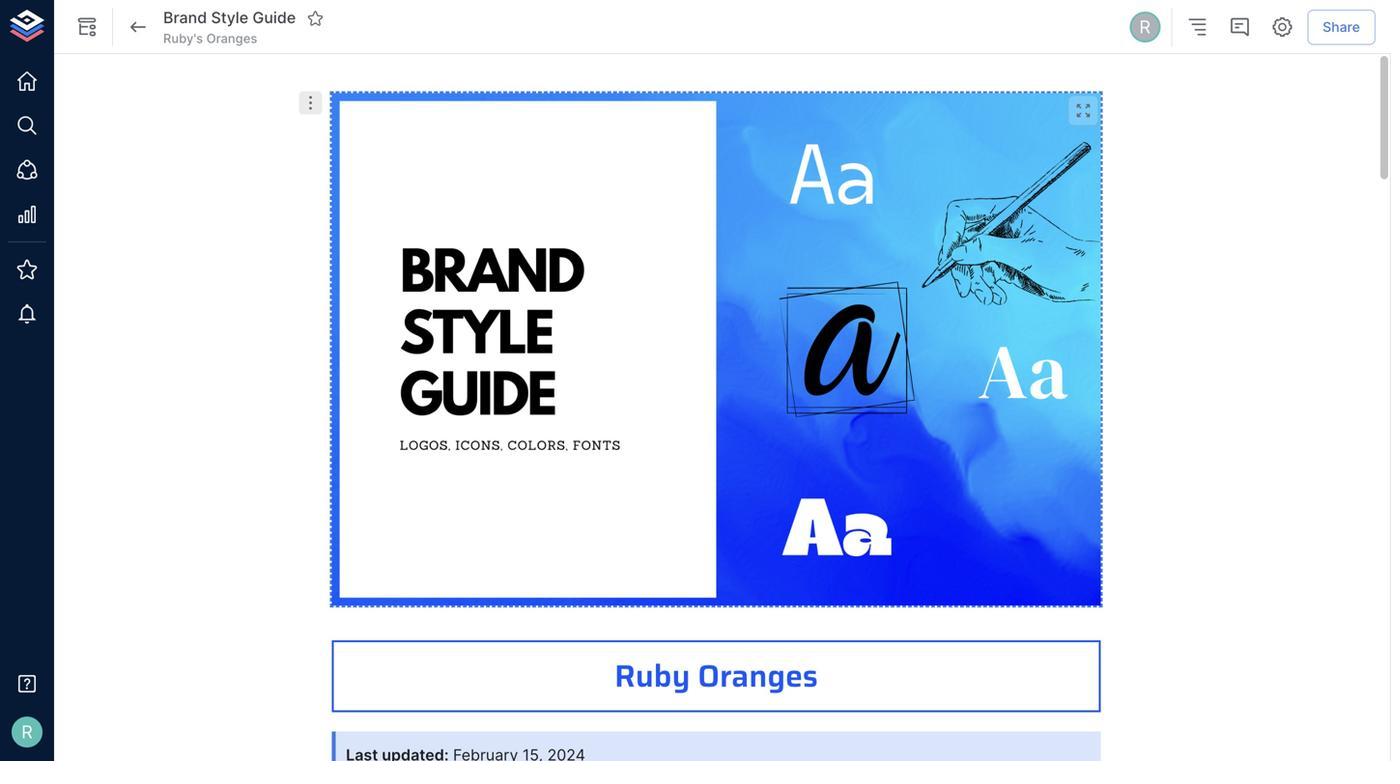 Task type: locate. For each thing, give the bounding box(es) containing it.
ruby's oranges link
[[163, 30, 257, 47]]

0 horizontal spatial r
[[21, 722, 33, 743]]

ruby
[[615, 652, 691, 701]]

r for leftmost "r" "button"
[[21, 722, 33, 743]]

0 horizontal spatial r button
[[6, 711, 48, 754]]

1 horizontal spatial r
[[1140, 16, 1151, 38]]

0 vertical spatial r
[[1140, 16, 1151, 38]]

r
[[1140, 16, 1151, 38], [21, 722, 33, 743]]

0 vertical spatial r button
[[1127, 9, 1164, 45]]

0 horizontal spatial oranges
[[206, 31, 257, 46]]

oranges for ruby's oranges
[[206, 31, 257, 46]]

1 vertical spatial r
[[21, 722, 33, 743]]

1 vertical spatial r button
[[6, 711, 48, 754]]

ruby oranges
[[615, 652, 818, 701]]

share
[[1323, 19, 1361, 35]]

1 horizontal spatial r button
[[1127, 9, 1164, 45]]

0 vertical spatial oranges
[[206, 31, 257, 46]]

1 vertical spatial oranges
[[698, 652, 818, 701]]

guide
[[253, 8, 296, 27]]

oranges
[[206, 31, 257, 46], [698, 652, 818, 701]]

ruby's
[[163, 31, 203, 46]]

r button
[[1127, 9, 1164, 45], [6, 711, 48, 754]]

1 horizontal spatial oranges
[[698, 652, 818, 701]]



Task type: describe. For each thing, give the bounding box(es) containing it.
brand style guide
[[163, 8, 296, 27]]

table of contents image
[[1186, 15, 1209, 39]]

go back image
[[127, 15, 150, 39]]

r for rightmost "r" "button"
[[1140, 16, 1151, 38]]

oranges for ruby oranges
[[698, 652, 818, 701]]

share button
[[1308, 9, 1376, 45]]

comments image
[[1229, 15, 1252, 39]]

settings image
[[1271, 15, 1294, 39]]

ruby's oranges
[[163, 31, 257, 46]]

show wiki image
[[75, 15, 99, 39]]

favorite image
[[307, 10, 324, 27]]

style
[[211, 8, 249, 27]]

brand
[[163, 8, 207, 27]]



Task type: vqa. For each thing, say whether or not it's contained in the screenshot.
'Oranges' within RUBY'S ORANGES link
yes



